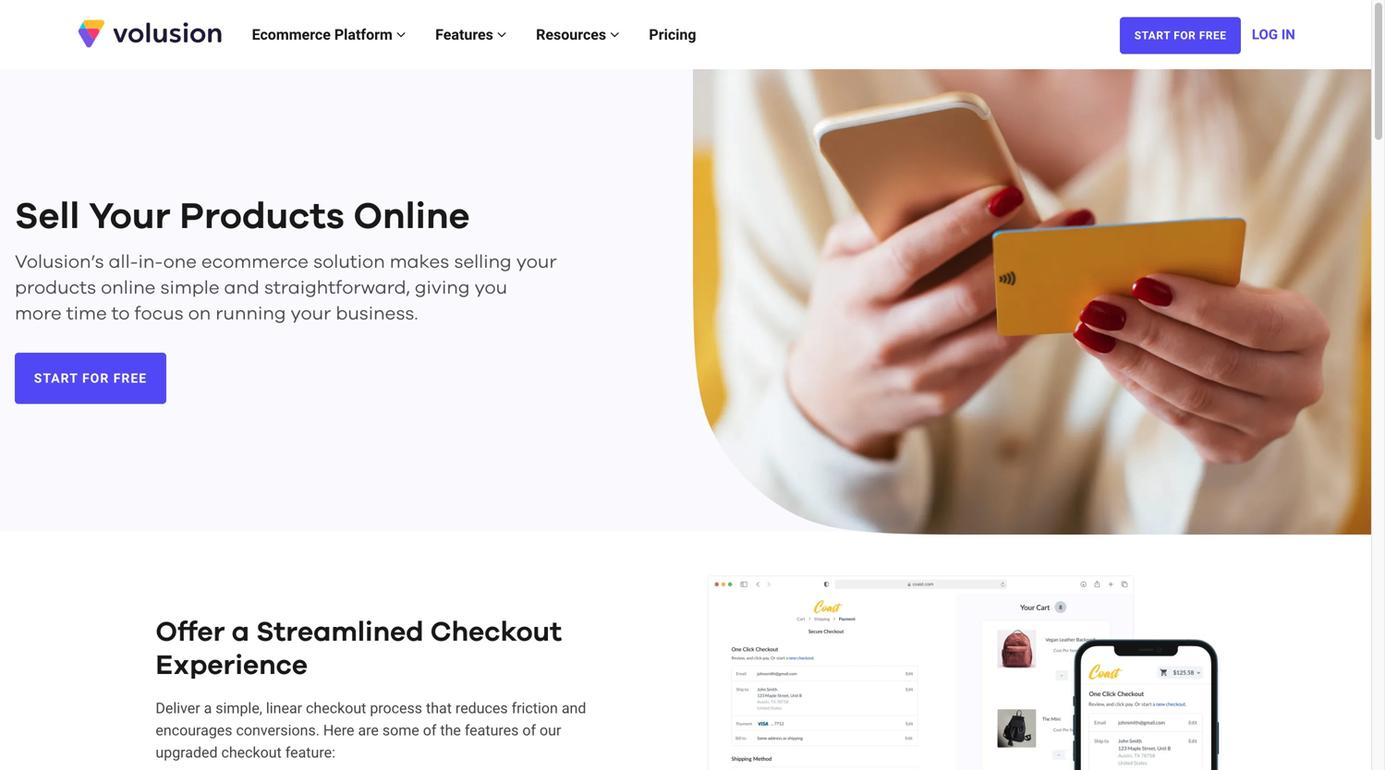 Task type: vqa. For each thing, say whether or not it's contained in the screenshot.
Volusion related to Volusion Help Center
no



Task type: locate. For each thing, give the bounding box(es) containing it.
streamlined
[[256, 619, 424, 647]]

offer
[[156, 619, 225, 647]]

features link
[[421, 7, 521, 62]]

1 angle down image from the left
[[497, 27, 507, 42]]

angle down image for resources
[[610, 27, 620, 42]]

laptop notes image
[[693, 69, 1371, 535]]

experience
[[156, 652, 308, 680]]

our
[[540, 722, 561, 740]]

1 vertical spatial checkout
[[221, 744, 282, 762]]

of left 'the'
[[423, 722, 437, 740]]

a for offer
[[232, 619, 250, 647]]

1 vertical spatial a
[[204, 700, 212, 717]]

0 vertical spatial your
[[516, 253, 557, 272]]

start
[[34, 371, 78, 386]]

simple,
[[216, 700, 262, 717]]

a
[[232, 619, 250, 647], [204, 700, 212, 717]]

running
[[216, 305, 286, 323]]

online
[[101, 279, 156, 298]]

start for free
[[1135, 29, 1227, 42]]

checkout up here
[[306, 700, 366, 717]]

log
[[1252, 26, 1278, 43]]

0 horizontal spatial angle down image
[[497, 27, 507, 42]]

angle down image inside features link
[[497, 27, 507, 42]]

0 horizontal spatial and
[[224, 279, 260, 298]]

start for free link
[[1120, 17, 1241, 54]]

and up 'running'
[[224, 279, 260, 298]]

0 horizontal spatial checkout
[[221, 744, 282, 762]]

1 horizontal spatial and
[[562, 700, 586, 717]]

offer a streamlined checkout experience
[[156, 619, 562, 680]]

sell
[[15, 199, 80, 236]]

a up experience
[[232, 619, 250, 647]]

encourages
[[156, 722, 232, 740]]

volusion's all-in-one ecommerce solution makes selling your products online simple and straightforward, giving you more time to focus on running your business.
[[15, 253, 557, 323]]

conversions.
[[236, 722, 320, 740]]

0 horizontal spatial of
[[423, 722, 437, 740]]

2 angle down image from the left
[[610, 27, 620, 42]]

free
[[113, 371, 147, 386]]

a inside deliver a simple, linear checkout process that reduces friction and encourages conversions. here are some of the features of our upgraded checkout feature:
[[204, 700, 212, 717]]

your right the selling
[[516, 253, 557, 272]]

1 horizontal spatial checkout
[[306, 700, 366, 717]]

in-
[[138, 253, 163, 272]]

angle down image left pricing link
[[610, 27, 620, 42]]

0 vertical spatial a
[[232, 619, 250, 647]]

0 vertical spatial checkout
[[306, 700, 366, 717]]

your down straightforward,
[[291, 305, 331, 323]]

pricing
[[649, 26, 696, 43]]

angle down image left resources
[[497, 27, 507, 42]]

upgraded
[[156, 744, 218, 762]]

1 horizontal spatial angle down image
[[610, 27, 620, 42]]

angle down image
[[497, 27, 507, 42], [610, 27, 620, 42]]

selling
[[454, 253, 512, 272]]

makes
[[390, 253, 449, 272]]

resources
[[536, 26, 610, 43]]

focus
[[134, 305, 183, 323]]

of left 'our'
[[522, 722, 536, 740]]

a up encourages
[[204, 700, 212, 717]]

products
[[180, 199, 345, 236]]

0 horizontal spatial a
[[204, 700, 212, 717]]

checkout
[[430, 619, 562, 647]]

your
[[89, 199, 171, 236]]

to
[[111, 305, 130, 323]]

are
[[358, 722, 379, 740]]

ecommerce
[[252, 26, 331, 43]]

feature:
[[285, 744, 335, 762]]

the
[[440, 722, 461, 740]]

checkout down conversions.
[[221, 744, 282, 762]]

1 horizontal spatial your
[[516, 253, 557, 272]]

some
[[382, 722, 419, 740]]

a for deliver
[[204, 700, 212, 717]]

0 horizontal spatial your
[[291, 305, 331, 323]]

angle down image inside resources link
[[610, 27, 620, 42]]

here
[[323, 722, 354, 740]]

ecommerce platform link
[[237, 7, 421, 62]]

checkout
[[306, 700, 366, 717], [221, 744, 282, 762]]

1 horizontal spatial a
[[232, 619, 250, 647]]

straightforward,
[[264, 279, 410, 298]]

reduces
[[456, 700, 508, 717]]

1 vertical spatial and
[[562, 700, 586, 717]]

features
[[465, 722, 519, 740]]

one
[[163, 253, 197, 272]]

and
[[224, 279, 260, 298], [562, 700, 586, 717]]

log in link
[[1252, 7, 1295, 62]]

0 vertical spatial and
[[224, 279, 260, 298]]

of
[[423, 722, 437, 740], [522, 722, 536, 740]]

deliver
[[156, 700, 200, 717]]

features
[[435, 26, 497, 43]]

your
[[516, 253, 557, 272], [291, 305, 331, 323]]

on
[[188, 305, 211, 323]]

and right friction
[[562, 700, 586, 717]]

deliver a simple, linear checkout process that reduces friction and encourages conversions. here are some of the features of our upgraded checkout feature:
[[156, 700, 586, 762]]

pricing link
[[634, 7, 711, 62]]

1 horizontal spatial of
[[522, 722, 536, 740]]

and inside volusion's all-in-one ecommerce solution makes selling your products online simple and straightforward, giving you more time to focus on running your business.
[[224, 279, 260, 298]]

a inside offer a streamlined checkout experience
[[232, 619, 250, 647]]



Task type: describe. For each thing, give the bounding box(es) containing it.
time
[[66, 305, 107, 323]]

products
[[15, 279, 96, 298]]

resources link
[[521, 7, 634, 62]]

volusion's
[[15, 253, 104, 272]]

1 vertical spatial your
[[291, 305, 331, 323]]

and inside deliver a simple, linear checkout process that reduces friction and encourages conversions. here are some of the features of our upgraded checkout feature:
[[562, 700, 586, 717]]

business.
[[336, 305, 418, 323]]

angle down image for features
[[497, 27, 507, 42]]

for
[[82, 371, 109, 386]]

more
[[15, 305, 62, 323]]

linear
[[266, 700, 302, 717]]

process
[[370, 700, 422, 717]]

giving
[[415, 279, 470, 298]]

ecommerce
[[201, 253, 309, 272]]

for
[[1174, 29, 1196, 42]]

that
[[426, 700, 452, 717]]

start for free link
[[15, 353, 166, 404]]

one click checkout experience image
[[708, 576, 1223, 771]]

free
[[1199, 29, 1227, 42]]

friction
[[512, 700, 558, 717]]

you
[[475, 279, 507, 298]]

2 of from the left
[[522, 722, 536, 740]]

start
[[1135, 29, 1171, 42]]

platform
[[334, 26, 393, 43]]

all-
[[109, 253, 138, 272]]

start for free
[[34, 371, 147, 386]]

angle down image
[[396, 27, 406, 42]]

log in
[[1252, 26, 1295, 43]]

sell your products online
[[15, 199, 470, 236]]

online
[[354, 199, 470, 236]]

in
[[1282, 26, 1295, 43]]

simple
[[160, 279, 219, 298]]

solution
[[313, 253, 385, 272]]

volusion logo image
[[76, 18, 224, 49]]

1 of from the left
[[423, 722, 437, 740]]

ecommerce platform
[[252, 26, 396, 43]]



